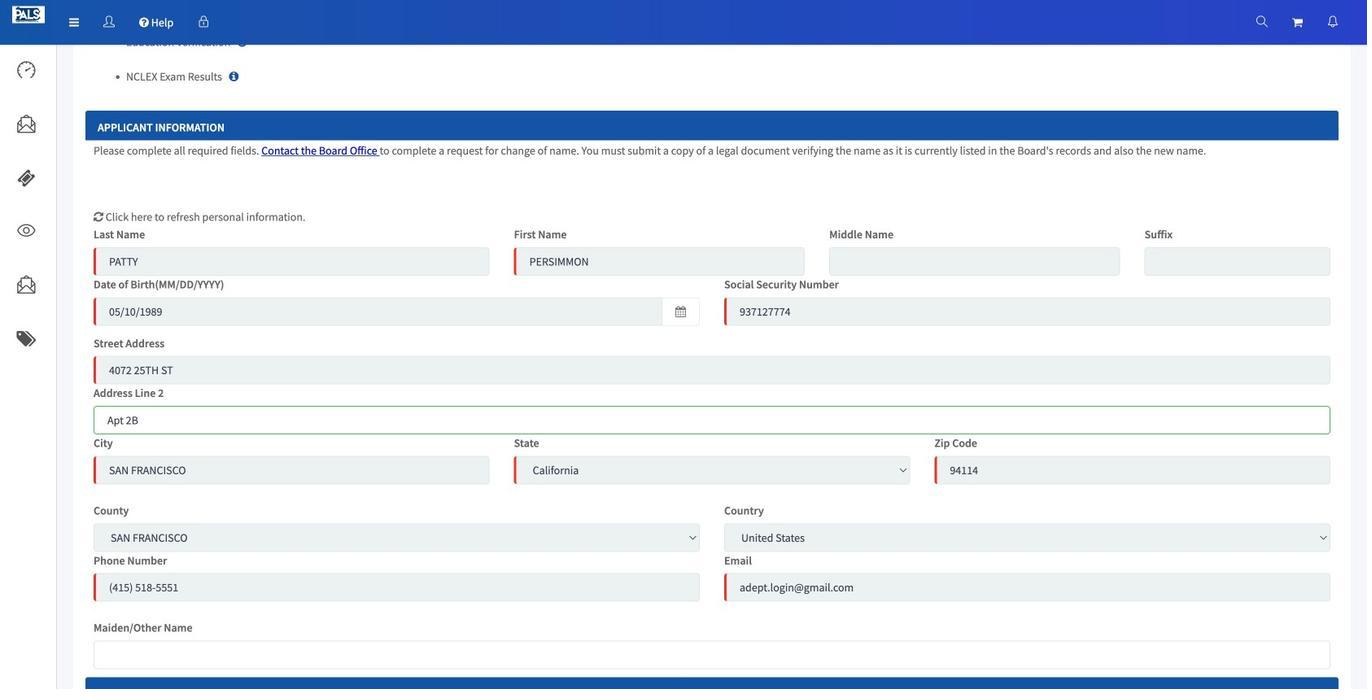 Task type: locate. For each thing, give the bounding box(es) containing it.
None text field
[[514, 247, 805, 276], [829, 247, 1120, 276], [1145, 247, 1330, 276], [94, 406, 1330, 435], [94, 456, 490, 485], [934, 456, 1330, 485], [514, 247, 805, 276], [829, 247, 1120, 276], [1145, 247, 1330, 276], [94, 406, 1330, 435], [94, 456, 490, 485], [934, 456, 1330, 485]]

None text field
[[94, 247, 490, 276], [724, 297, 1330, 326], [94, 356, 1330, 385], [94, 641, 1330, 669], [94, 247, 490, 276], [724, 297, 1330, 326], [94, 356, 1330, 385], [94, 641, 1330, 669]]

None email field
[[724, 573, 1330, 602]]

app logo image
[[12, 6, 45, 23]]

navigation
[[0, 0, 1367, 45]]

Enter a date text field
[[94, 297, 662, 326]]



Task type: describe. For each thing, give the bounding box(es) containing it.
info circle image
[[237, 36, 247, 48]]

(999) 999-9999 text field
[[94, 573, 700, 602]]

info circle image
[[229, 71, 239, 82]]

refresh image
[[94, 211, 103, 223]]



Task type: vqa. For each thing, say whether or not it's contained in the screenshot.
File Field
no



